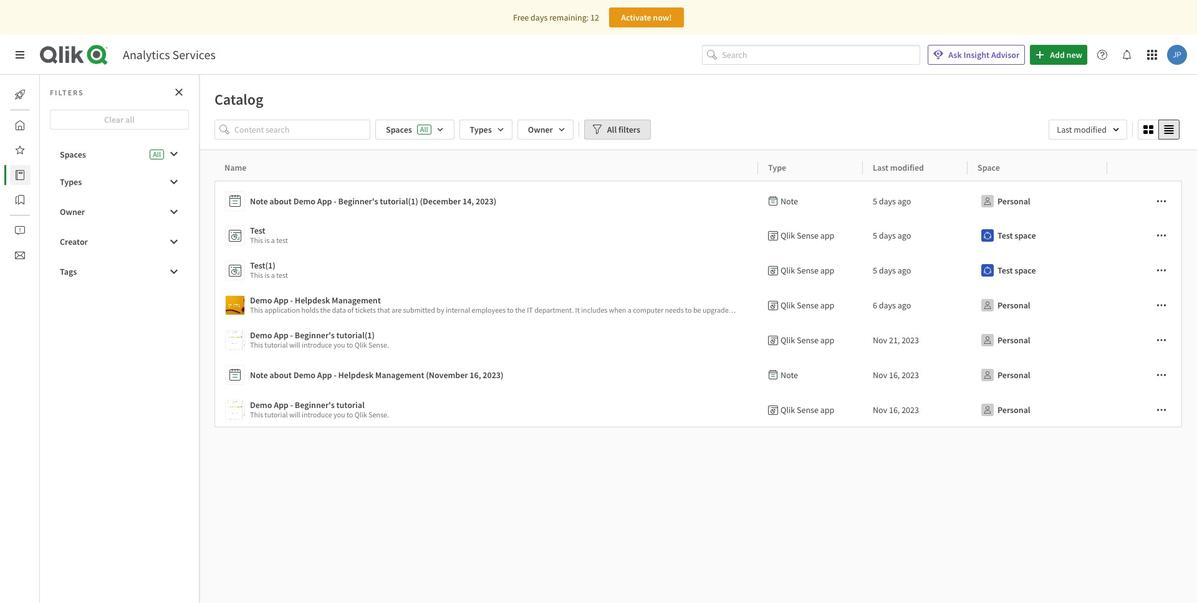 Task type: vqa. For each thing, say whether or not it's contained in the screenshot.
DAYS
yes



Task type: describe. For each thing, give the bounding box(es) containing it.
test this is a test
[[250, 225, 288, 245]]

collections image
[[15, 195, 25, 205]]

sense. for demo app - beginner's tutorial(1)
[[368, 340, 389, 350]]

2 2023 from the top
[[902, 370, 919, 381]]

app for demo app - beginner's tutorial(1) this tutorial will introduce you to qlik sense.
[[274, 330, 289, 341]]

test space for test(1)
[[998, 265, 1036, 276]]

favorites image
[[15, 145, 25, 155]]

add new
[[1050, 49, 1082, 60]]

- for tutorial
[[290, 400, 293, 411]]

qlik sense app cell for demo app - helpdesk management
[[758, 288, 863, 323]]

5 days ago button for test(1)
[[873, 261, 911, 281]]

all inside dropdown button
[[607, 124, 617, 135]]

1 horizontal spatial owner button
[[517, 120, 574, 140]]

5 days ago for test(1)
[[873, 265, 911, 276]]

1 5 days ago cell from the top
[[863, 181, 968, 218]]

personal cell for 6 days ago
[[968, 288, 1107, 323]]

sense for demo app - beginner's tutorial
[[797, 405, 819, 416]]

filters
[[50, 88, 84, 97]]

2023 for demo app - beginner's tutorial
[[902, 405, 919, 416]]

1 personal from the top
[[998, 196, 1030, 207]]

5 days ago for test
[[873, 230, 911, 241]]

advisor
[[991, 49, 1020, 60]]

last inside field
[[1057, 124, 1072, 135]]

3 more actions image from the top
[[1157, 301, 1167, 311]]

beginner's for tutorial(1)
[[295, 330, 335, 341]]

now!
[[653, 12, 672, 23]]

activate now!
[[621, 12, 672, 23]]

6 cell from the top
[[1107, 358, 1182, 393]]

4 personal cell from the top
[[968, 358, 1107, 393]]

tags
[[60, 266, 77, 277]]

all filters button
[[584, 120, 651, 140]]

filters region
[[200, 117, 1197, 150]]

note cell for nov 16, 2023
[[758, 358, 863, 393]]

cell for test
[[1107, 218, 1182, 253]]

2023) for note about demo app - helpdesk management (november 16, 2023)
[[483, 370, 504, 381]]

note about demo app - beginner's tutorial(1) (december 14, 2023)
[[250, 196, 496, 207]]

catalog inside navigation pane element
[[40, 170, 68, 181]]

owner for leftmost owner dropdown button
[[60, 206, 85, 218]]

is for test(1)
[[265, 271, 270, 280]]

Content search text field
[[234, 120, 370, 140]]

creator button
[[50, 232, 189, 252]]

6
[[873, 300, 877, 311]]

6 days ago button
[[873, 296, 911, 315]]

5 for test
[[873, 230, 877, 241]]

catalog image
[[15, 170, 25, 180]]

a for test
[[271, 236, 275, 245]]

to for tutorial(1)
[[347, 340, 353, 350]]

activate
[[621, 12, 651, 23]]

16, inside nov 16, 2023 button
[[889, 405, 900, 416]]

(november
[[426, 370, 468, 381]]

owner for rightmost owner dropdown button
[[528, 124, 553, 135]]

tags button
[[50, 262, 189, 282]]

4 more actions image from the top
[[1157, 370, 1167, 380]]

insight
[[964, 49, 990, 60]]

remaining:
[[549, 12, 589, 23]]

type
[[768, 162, 786, 173]]

app for demo app - beginner's tutorial this tutorial will introduce you to qlik sense.
[[274, 400, 289, 411]]

personal cell for nov 16, 2023
[[968, 393, 1107, 428]]

5 days ago button for test
[[873, 226, 911, 246]]

demo inside note about demo app - helpdesk management (november 16, 2023) button
[[293, 370, 316, 381]]

5 for test(1)
[[873, 265, 877, 276]]

1 horizontal spatial types button
[[459, 120, 512, 140]]

14,
[[463, 196, 474, 207]]

analytics services
[[123, 47, 216, 62]]

more actions image for qlik sense app
[[1157, 335, 1167, 345]]

qlik for test(1)
[[781, 265, 795, 276]]

analytics
[[123, 47, 170, 62]]

personal for nov 16, 2023
[[998, 405, 1030, 416]]

1 5 from the top
[[873, 196, 877, 207]]

qlik sense app image
[[226, 296, 244, 315]]

home link
[[10, 115, 62, 135]]

days for demo app - helpdesk management
[[879, 300, 896, 311]]

more actions image for test(1)
[[1157, 266, 1167, 276]]

searchbar element
[[702, 45, 920, 65]]

test for test
[[998, 230, 1013, 241]]

navigation pane element
[[0, 80, 68, 271]]

2 nov 16, 2023 from the top
[[873, 405, 919, 416]]

qlik sense app for demo app - beginner's tutorial
[[781, 405, 834, 416]]

1 horizontal spatial all
[[420, 125, 428, 134]]

ago for demo app - helpdesk management
[[898, 300, 911, 311]]

6 days ago cell
[[863, 288, 968, 323]]

tutorial for demo app - beginner's tutorial(1)
[[265, 340, 288, 350]]

to for tutorial
[[347, 410, 353, 420]]

creator
[[60, 236, 88, 248]]

sense for demo app - beginner's tutorial(1)
[[797, 335, 819, 346]]

qlik sense app image for demo app - beginner's tutorial(1)
[[226, 331, 244, 350]]

- for tutorial(1)
[[290, 330, 293, 341]]

2023 for demo app - beginner's tutorial(1)
[[902, 335, 919, 346]]

nov 21, 2023 cell
[[863, 323, 968, 358]]

nov 16, 2023 cell for note
[[863, 358, 968, 393]]

note about demo app - beginner's tutorial(1) (december 14, 2023) button
[[225, 189, 753, 214]]

nov 21, 2023
[[873, 335, 919, 346]]

test space for test
[[998, 230, 1036, 241]]

1 personal cell from the top
[[968, 181, 1107, 218]]

analytics services element
[[123, 47, 216, 62]]

types for the rightmost types dropdown button
[[470, 124, 492, 135]]

personal cell for nov 21, 2023
[[968, 323, 1107, 358]]

space for test
[[1015, 230, 1036, 241]]

ask
[[949, 49, 962, 60]]

alerts link
[[10, 221, 61, 241]]

app for demo app - beginner's tutorial(1)
[[820, 335, 834, 346]]

qlik inside demo app - beginner's tutorial this tutorial will introduce you to qlik sense.
[[355, 410, 367, 420]]

new
[[1067, 49, 1082, 60]]

0 horizontal spatial last
[[873, 162, 889, 173]]

personal for 6 days ago
[[998, 300, 1030, 311]]

you for tutorial
[[334, 410, 345, 420]]

personal button for 6 days ago
[[978, 296, 1033, 315]]

note about demo app - helpdesk management (november 16, 2023) button
[[225, 363, 753, 388]]

1 ago from the top
[[898, 196, 911, 207]]

qlik sense app for demo app - helpdesk management
[[781, 300, 834, 311]]

app for test
[[820, 230, 834, 241]]

ask insight advisor button
[[928, 45, 1025, 65]]

personal button for nov 16, 2023
[[978, 400, 1033, 420]]

catalog link
[[10, 165, 68, 185]]

management inside "button"
[[332, 295, 381, 306]]

app for demo app - beginner's tutorial
[[820, 405, 834, 416]]

qlik sense app cell for demo app - beginner's tutorial(1)
[[758, 323, 863, 358]]

test space button for test
[[978, 226, 1039, 246]]

more actions image for demo
[[1157, 405, 1167, 415]]

tutorial(1) inside button
[[380, 196, 418, 207]]

app for test(1)
[[820, 265, 834, 276]]

a for test(1)
[[271, 271, 275, 280]]

Search text field
[[722, 45, 920, 65]]

space for test(1)
[[1015, 265, 1036, 276]]

test space cell for test(1)
[[968, 253, 1107, 288]]

1 5 days ago from the top
[[873, 196, 911, 207]]

james peterson image
[[1167, 45, 1187, 65]]

cell for demo app - helpdesk management
[[1107, 288, 1182, 323]]



Task type: locate. For each thing, give the bounding box(es) containing it.
helpdesk
[[295, 295, 330, 306], [338, 370, 373, 381]]

test space button for test(1)
[[978, 261, 1039, 281]]

0 vertical spatial nov
[[873, 335, 887, 346]]

0 horizontal spatial last modified
[[873, 162, 924, 173]]

test right test(1)
[[276, 271, 288, 280]]

1 nov from the top
[[873, 335, 887, 346]]

types button
[[459, 120, 512, 140], [50, 172, 189, 192]]

5 personal cell from the top
[[968, 393, 1107, 428]]

to inside demo app - beginner's tutorial(1) this tutorial will introduce you to qlik sense.
[[347, 340, 353, 350]]

3 qlik sense app cell from the top
[[758, 288, 863, 323]]

0 vertical spatial catalog
[[214, 90, 263, 109]]

0 horizontal spatial tutorial(1)
[[336, 330, 375, 341]]

is up test(1)
[[265, 236, 270, 245]]

1 horizontal spatial catalog
[[214, 90, 263, 109]]

1 vertical spatial about
[[270, 370, 292, 381]]

0 vertical spatial last
[[1057, 124, 1072, 135]]

tutorial(1)
[[380, 196, 418, 207], [336, 330, 375, 341]]

2 introduce from the top
[[302, 410, 332, 420]]

3 ago from the top
[[898, 265, 911, 276]]

sense. inside demo app - beginner's tutorial(1) this tutorial will introduce you to qlik sense.
[[368, 340, 389, 350]]

2 nov 16, 2023 cell from the top
[[863, 393, 968, 428]]

2 personal from the top
[[998, 300, 1030, 311]]

will inside demo app - beginner's tutorial(1) this tutorial will introduce you to qlik sense.
[[289, 340, 300, 350]]

introduce for tutorial
[[302, 410, 332, 420]]

0 vertical spatial management
[[332, 295, 381, 306]]

modified inside field
[[1074, 124, 1107, 135]]

1 vertical spatial last
[[873, 162, 889, 173]]

1 space from the top
[[1015, 230, 1036, 241]]

free days remaining: 12
[[513, 12, 599, 23]]

0 horizontal spatial spaces
[[60, 149, 86, 160]]

- inside demo app - beginner's tutorial this tutorial will introduce you to qlik sense.
[[290, 400, 293, 411]]

about for note about demo app - helpdesk management (november 16, 2023)
[[270, 370, 292, 381]]

qlik sense app cell
[[758, 218, 863, 253], [758, 253, 863, 288], [758, 288, 863, 323], [758, 323, 863, 358], [758, 393, 863, 428]]

test(1)
[[250, 260, 275, 271]]

introduce
[[302, 340, 332, 350], [302, 410, 332, 420]]

sense for demo app - helpdesk management
[[797, 300, 819, 311]]

1 vertical spatial introduce
[[302, 410, 332, 420]]

1 vertical spatial beginner's
[[295, 330, 335, 341]]

last modified
[[1057, 124, 1107, 135], [873, 162, 924, 173]]

alerts
[[40, 225, 61, 236]]

0 vertical spatial introduce
[[302, 340, 332, 350]]

2 you from the top
[[334, 410, 345, 420]]

1 vertical spatial tutorial(1)
[[336, 330, 375, 341]]

2 note cell from the top
[[758, 358, 863, 393]]

2023)
[[476, 196, 496, 207], [483, 370, 504, 381]]

1 sense from the top
[[797, 230, 819, 241]]

qlik for demo app - beginner's tutorial(1)
[[781, 335, 795, 346]]

1 vertical spatial nov
[[873, 370, 887, 381]]

home image
[[15, 120, 25, 130]]

2 vertical spatial nov
[[873, 405, 887, 416]]

nov 16, 2023 button
[[873, 400, 919, 420]]

test space cell
[[968, 218, 1107, 253], [968, 253, 1107, 288]]

3 5 days ago cell from the top
[[863, 253, 968, 288]]

1 personal button from the top
[[978, 191, 1033, 211]]

1 about from the top
[[270, 196, 292, 207]]

tutorial(1) inside demo app - beginner's tutorial(1) this tutorial will introduce you to qlik sense.
[[336, 330, 375, 341]]

1 vertical spatial catalog
[[40, 170, 68, 181]]

1 a from the top
[[271, 236, 275, 245]]

demo app - helpdesk management
[[250, 295, 381, 306]]

tutorial(1) left (december
[[380, 196, 418, 207]]

about
[[270, 196, 292, 207], [270, 370, 292, 381]]

0 vertical spatial 5 days ago button
[[873, 226, 911, 246]]

you inside demo app - beginner's tutorial this tutorial will introduce you to qlik sense.
[[334, 410, 345, 420]]

2 test space cell from the top
[[968, 253, 1107, 288]]

is down test this is a test
[[265, 271, 270, 280]]

5
[[873, 196, 877, 207], [873, 230, 877, 241], [873, 265, 877, 276]]

4 personal from the top
[[998, 370, 1030, 381]]

1 5 days ago button from the top
[[873, 226, 911, 246]]

1 horizontal spatial types
[[470, 124, 492, 135]]

4 cell from the top
[[1107, 288, 1182, 323]]

demo for demo app - helpdesk management
[[250, 295, 272, 306]]

1 vertical spatial 5
[[873, 230, 877, 241]]

- inside demo app - beginner's tutorial(1) this tutorial will introduce you to qlik sense.
[[290, 330, 293, 341]]

test inside test(1) this is a test
[[276, 271, 288, 280]]

1 vertical spatial last modified
[[873, 162, 924, 173]]

5 personal button from the top
[[978, 400, 1033, 420]]

1 horizontal spatial tutorial(1)
[[380, 196, 418, 207]]

0 vertical spatial test space
[[998, 230, 1036, 241]]

4 personal button from the top
[[978, 365, 1033, 385]]

2 is from the top
[[265, 271, 270, 280]]

helpdesk inside "button"
[[295, 295, 330, 306]]

demo app - beginner's tutorial(1) this tutorial will introduce you to qlik sense.
[[250, 330, 389, 350]]

5 app from the top
[[820, 405, 834, 416]]

2 test space button from the top
[[978, 261, 1039, 281]]

3 2023 from the top
[[902, 405, 919, 416]]

3 qlik sense app from the top
[[781, 300, 834, 311]]

0 vertical spatial nov 16, 2023
[[873, 370, 919, 381]]

cell
[[1107, 181, 1182, 218], [1107, 218, 1182, 253], [1107, 253, 1182, 288], [1107, 288, 1182, 323], [1107, 323, 1182, 358], [1107, 358, 1182, 393], [1107, 393, 1182, 428]]

about up test this is a test
[[270, 196, 292, 207]]

ago inside button
[[898, 300, 911, 311]]

1 vertical spatial to
[[347, 410, 353, 420]]

qlik for test
[[781, 230, 795, 241]]

management inside button
[[375, 370, 424, 381]]

3 personal from the top
[[998, 335, 1030, 346]]

2 this from the top
[[250, 271, 263, 280]]

2 sense from the top
[[797, 265, 819, 276]]

open sidebar menu image
[[15, 50, 25, 60]]

will
[[289, 340, 300, 350], [289, 410, 300, 420]]

1 vertical spatial note cell
[[758, 358, 863, 393]]

2 test from the top
[[276, 271, 288, 280]]

3 nov from the top
[[873, 405, 887, 416]]

2 to from the top
[[347, 410, 353, 420]]

5 qlik sense app from the top
[[781, 405, 834, 416]]

this
[[250, 236, 263, 245], [250, 271, 263, 280], [250, 340, 263, 350], [250, 410, 263, 420]]

2 qlik sense app from the top
[[781, 265, 834, 276]]

you down note about demo app - helpdesk management (november 16, 2023) at the bottom left of the page
[[334, 410, 345, 420]]

demo inside demo app - beginner's tutorial this tutorial will introduce you to qlik sense.
[[250, 400, 272, 411]]

days inside button
[[879, 300, 896, 311]]

0 vertical spatial spaces
[[386, 124, 412, 135]]

demo app - beginner's tutorial this tutorial will introduce you to qlik sense.
[[250, 400, 389, 420]]

3 app from the top
[[820, 300, 834, 311]]

2 about from the top
[[270, 370, 292, 381]]

1 vertical spatial helpdesk
[[338, 370, 373, 381]]

space
[[1015, 230, 1036, 241], [1015, 265, 1036, 276]]

0 vertical spatial beginner's
[[338, 196, 378, 207]]

beginner's inside demo app - beginner's tutorial(1) this tutorial will introduce you to qlik sense.
[[295, 330, 335, 341]]

1 vertical spatial is
[[265, 271, 270, 280]]

you inside demo app - beginner's tutorial(1) this tutorial will introduce you to qlik sense.
[[334, 340, 345, 350]]

qlik for demo app - helpdesk management
[[781, 300, 795, 311]]

qlik sense app for test(1)
[[781, 265, 834, 276]]

sense for test(1)
[[797, 265, 819, 276]]

0 horizontal spatial types button
[[50, 172, 189, 192]]

- for management
[[290, 295, 293, 306]]

0 vertical spatial last modified
[[1057, 124, 1107, 135]]

0 vertical spatial note cell
[[758, 181, 863, 218]]

- inside "button"
[[290, 295, 293, 306]]

1 cell from the top
[[1107, 181, 1182, 218]]

1 vertical spatial test space button
[[978, 261, 1039, 281]]

nov 16, 2023 cell
[[863, 358, 968, 393], [863, 393, 968, 428]]

7 cell from the top
[[1107, 393, 1182, 428]]

will inside demo app - beginner's tutorial this tutorial will introduce you to qlik sense.
[[289, 410, 300, 420]]

1 vertical spatial sense.
[[368, 410, 389, 420]]

beginner's inside button
[[338, 196, 378, 207]]

alerts image
[[15, 226, 25, 236]]

to up note about demo app - helpdesk management (november 16, 2023) at the bottom left of the page
[[347, 340, 353, 350]]

1 2023 from the top
[[902, 335, 919, 346]]

all
[[607, 124, 617, 135], [420, 125, 428, 134], [153, 150, 161, 159]]

all filters
[[607, 124, 640, 135]]

2 more actions image from the top
[[1157, 266, 1167, 276]]

0 vertical spatial types
[[470, 124, 492, 135]]

2 vertical spatial 5 days ago
[[873, 265, 911, 276]]

0 vertical spatial is
[[265, 236, 270, 245]]

test space
[[998, 230, 1036, 241], [998, 265, 1036, 276]]

a
[[271, 236, 275, 245], [271, 271, 275, 280]]

0 vertical spatial test space button
[[978, 226, 1039, 246]]

filters
[[619, 124, 640, 135]]

sense for test
[[797, 230, 819, 241]]

personal cell
[[968, 181, 1107, 218], [968, 288, 1107, 323], [968, 323, 1107, 358], [968, 358, 1107, 393], [968, 393, 1107, 428]]

days for test(1)
[[879, 265, 896, 276]]

0 vertical spatial modified
[[1074, 124, 1107, 135]]

qlik
[[781, 230, 795, 241], [781, 265, 795, 276], [781, 300, 795, 311], [781, 335, 795, 346], [355, 340, 367, 350], [781, 405, 795, 416], [355, 410, 367, 420]]

0 vertical spatial you
[[334, 340, 345, 350]]

2 app from the top
[[820, 265, 834, 276]]

subscriptions image
[[15, 251, 25, 261]]

tutorial inside demo app - beginner's tutorial(1) this tutorial will introduce you to qlik sense.
[[265, 340, 288, 350]]

3 5 from the top
[[873, 265, 877, 276]]

1 vertical spatial types
[[60, 176, 82, 188]]

nov inside cell
[[873, 335, 887, 346]]

1 horizontal spatial modified
[[1074, 124, 1107, 135]]

5 days ago cell
[[863, 181, 968, 218], [863, 218, 968, 253], [863, 253, 968, 288]]

0 vertical spatial qlik sense app image
[[226, 331, 244, 350]]

2 5 from the top
[[873, 230, 877, 241]]

1 vertical spatial modified
[[890, 162, 924, 173]]

3 5 days ago from the top
[[873, 265, 911, 276]]

demo inside note about demo app - beginner's tutorial(1) (december 14, 2023) button
[[293, 196, 316, 207]]

5 more actions image from the top
[[1157, 405, 1167, 415]]

types for types dropdown button to the bottom
[[60, 176, 82, 188]]

personal for nov 21, 2023
[[998, 335, 1030, 346]]

0 vertical spatial owner
[[528, 124, 553, 135]]

demo for demo app - beginner's tutorial(1) this tutorial will introduce you to qlik sense.
[[250, 330, 272, 341]]

1 app from the top
[[820, 230, 834, 241]]

space
[[978, 162, 1000, 173]]

1 vertical spatial space
[[1015, 265, 1036, 276]]

test
[[276, 236, 288, 245], [276, 271, 288, 280]]

note about demo app - helpdesk management (november 16, 2023)
[[250, 370, 504, 381]]

management left '(november'
[[375, 370, 424, 381]]

2 horizontal spatial all
[[607, 124, 617, 135]]

is
[[265, 236, 270, 245], [265, 271, 270, 280]]

test(1) this is a test
[[250, 260, 288, 280]]

1 test space from the top
[[998, 230, 1036, 241]]

21,
[[889, 335, 900, 346]]

0 horizontal spatial owner
[[60, 206, 85, 218]]

test space cell for test
[[968, 218, 1107, 253]]

3 cell from the top
[[1107, 253, 1182, 288]]

introduce inside demo app - beginner's tutorial(1) this tutorial will introduce you to qlik sense.
[[302, 340, 332, 350]]

sense. for demo app - beginner's tutorial
[[368, 410, 389, 420]]

test for test(1)
[[276, 271, 288, 280]]

home
[[40, 120, 62, 131]]

nov 21, 2023 button
[[873, 330, 919, 350]]

6 days ago
[[873, 300, 911, 311]]

this inside test this is a test
[[250, 236, 263, 245]]

2 vertical spatial 5
[[873, 265, 877, 276]]

0 vertical spatial a
[[271, 236, 275, 245]]

add new button
[[1030, 45, 1087, 65]]

last modified inside field
[[1057, 124, 1107, 135]]

is inside test this is a test
[[265, 236, 270, 245]]

demo for demo app - beginner's tutorial this tutorial will introduce you to qlik sense.
[[250, 400, 272, 411]]

app
[[820, 230, 834, 241], [820, 265, 834, 276], [820, 300, 834, 311], [820, 335, 834, 346], [820, 405, 834, 416]]

types
[[470, 124, 492, 135], [60, 176, 82, 188]]

beginner's
[[338, 196, 378, 207], [295, 330, 335, 341], [295, 400, 335, 411]]

2023 inside cell
[[902, 335, 919, 346]]

helpdesk up demo app - beginner's tutorial(1) this tutorial will introduce you to qlik sense.
[[295, 295, 330, 306]]

about up demo app - beginner's tutorial this tutorial will introduce you to qlik sense.
[[270, 370, 292, 381]]

4 ago from the top
[[898, 300, 911, 311]]

4 sense from the top
[[797, 335, 819, 346]]

you
[[334, 340, 345, 350], [334, 410, 345, 420]]

this inside demo app - beginner's tutorial(1) this tutorial will introduce you to qlik sense.
[[250, 340, 263, 350]]

2023) right 14,
[[476, 196, 496, 207]]

4 app from the top
[[820, 335, 834, 346]]

app inside demo app - beginner's tutorial this tutorial will introduce you to qlik sense.
[[274, 400, 289, 411]]

beginner's inside demo app - beginner's tutorial this tutorial will introduce you to qlik sense.
[[295, 400, 335, 411]]

1 qlik sense app image from the top
[[226, 331, 244, 350]]

sense. up note about demo app - helpdesk management (november 16, 2023) at the bottom left of the page
[[368, 340, 389, 350]]

qlik sense app cell for demo app - beginner's tutorial
[[758, 393, 863, 428]]

12
[[590, 12, 599, 23]]

1 vertical spatial types button
[[50, 172, 189, 192]]

2 will from the top
[[289, 410, 300, 420]]

last
[[1057, 124, 1072, 135], [873, 162, 889, 173]]

name
[[224, 162, 246, 173]]

1 vertical spatial owner button
[[50, 202, 189, 222]]

2023) right '(november'
[[483, 370, 504, 381]]

1 horizontal spatial helpdesk
[[338, 370, 373, 381]]

(december
[[420, 196, 461, 207]]

0 vertical spatial helpdesk
[[295, 295, 330, 306]]

-
[[334, 196, 337, 207], [290, 295, 293, 306], [290, 330, 293, 341], [334, 370, 337, 381], [290, 400, 293, 411]]

0 vertical spatial 5 days ago
[[873, 196, 911, 207]]

sense
[[797, 230, 819, 241], [797, 265, 819, 276], [797, 300, 819, 311], [797, 335, 819, 346], [797, 405, 819, 416]]

nov for tutorial
[[873, 405, 887, 416]]

1 more actions image from the top
[[1157, 196, 1167, 206]]

ago
[[898, 196, 911, 207], [898, 230, 911, 241], [898, 265, 911, 276], [898, 300, 911, 311]]

app inside "button"
[[274, 295, 289, 306]]

to
[[347, 340, 353, 350], [347, 410, 353, 420]]

activate now! link
[[609, 7, 684, 27]]

nov
[[873, 335, 887, 346], [873, 370, 887, 381], [873, 405, 887, 416]]

is inside test(1) this is a test
[[265, 271, 270, 280]]

more actions image for note
[[1157, 196, 1167, 206]]

0 vertical spatial sense.
[[368, 340, 389, 350]]

sense. down note about demo app - helpdesk management (november 16, 2023) at the bottom left of the page
[[368, 410, 389, 420]]

more actions image
[[1157, 231, 1167, 241], [1157, 266, 1167, 276], [1157, 301, 1167, 311], [1157, 370, 1167, 380], [1157, 405, 1167, 415]]

2023) for note about demo app - beginner's tutorial(1) (december 14, 2023)
[[476, 196, 496, 207]]

0 horizontal spatial owner button
[[50, 202, 189, 222]]

note cell
[[758, 181, 863, 218], [758, 358, 863, 393]]

1 vertical spatial 2023)
[[483, 370, 504, 381]]

0 vertical spatial 5
[[873, 196, 877, 207]]

tutorial(1) up note about demo app - helpdesk management (november 16, 2023) at the bottom left of the page
[[336, 330, 375, 341]]

you for tutorial(1)
[[334, 340, 345, 350]]

qlik for demo app - beginner's tutorial
[[781, 405, 795, 416]]

Last modified field
[[1049, 120, 1127, 140]]

1 qlik sense app cell from the top
[[758, 218, 863, 253]]

1 you from the top
[[334, 340, 345, 350]]

is for test
[[265, 236, 270, 245]]

3 personal button from the top
[[978, 330, 1033, 350]]

4 this from the top
[[250, 410, 263, 420]]

catalog
[[214, 90, 263, 109], [40, 170, 68, 181]]

0 vertical spatial types button
[[459, 120, 512, 140]]

2 nov from the top
[[873, 370, 887, 381]]

this inside demo app - beginner's tutorial this tutorial will introduce you to qlik sense.
[[250, 410, 263, 420]]

0 vertical spatial test
[[276, 236, 288, 245]]

0 horizontal spatial types
[[60, 176, 82, 188]]

1 vertical spatial more actions image
[[1157, 335, 1167, 345]]

1 vertical spatial 2023
[[902, 370, 919, 381]]

app for demo app - helpdesk management
[[820, 300, 834, 311]]

qlik sense app image for demo app - beginner's tutorial
[[226, 401, 244, 420]]

1 qlik sense app from the top
[[781, 230, 834, 241]]

helpdesk inside button
[[338, 370, 373, 381]]

1 test space button from the top
[[978, 226, 1039, 246]]

1 horizontal spatial last
[[1057, 124, 1072, 135]]

owner
[[528, 124, 553, 135], [60, 206, 85, 218]]

0 horizontal spatial all
[[153, 150, 161, 159]]

2 space from the top
[[1015, 265, 1036, 276]]

sense. inside demo app - beginner's tutorial this tutorial will introduce you to qlik sense.
[[368, 410, 389, 420]]

1 vertical spatial a
[[271, 271, 275, 280]]

qlik sense app
[[781, 230, 834, 241], [781, 265, 834, 276], [781, 300, 834, 311], [781, 335, 834, 346], [781, 405, 834, 416]]

1 vertical spatial will
[[289, 410, 300, 420]]

0 vertical spatial tutorial(1)
[[380, 196, 418, 207]]

this inside test(1) this is a test
[[250, 271, 263, 280]]

5 days ago cell for test(1)
[[863, 253, 968, 288]]

1 nov 16, 2023 from the top
[[873, 370, 919, 381]]

0 horizontal spatial helpdesk
[[295, 295, 330, 306]]

personal button for nov 21, 2023
[[978, 330, 1033, 350]]

2 qlik sense app cell from the top
[[758, 253, 863, 288]]

0 horizontal spatial modified
[[890, 162, 924, 173]]

note
[[250, 196, 268, 207], [781, 196, 798, 207], [250, 370, 268, 381], [781, 370, 798, 381]]

helpdesk up demo app - beginner's tutorial this tutorial will introduce you to qlik sense.
[[338, 370, 373, 381]]

qlik sense app for demo app - beginner's tutorial(1)
[[781, 335, 834, 346]]

5 days ago
[[873, 196, 911, 207], [873, 230, 911, 241], [873, 265, 911, 276]]

cell for demo app - beginner's tutorial
[[1107, 393, 1182, 428]]

a inside test this is a test
[[271, 236, 275, 245]]

to inside demo app - beginner's tutorial this tutorial will introduce you to qlik sense.
[[347, 410, 353, 420]]

nov 16, 2023
[[873, 370, 919, 381], [873, 405, 919, 416]]

test space button
[[978, 226, 1039, 246], [978, 261, 1039, 281]]

tutorial
[[265, 340, 288, 350], [336, 400, 365, 411], [265, 410, 288, 420]]

demo inside demo app - beginner's tutorial(1) this tutorial will introduce you to qlik sense.
[[250, 330, 272, 341]]

1 this from the top
[[250, 236, 263, 245]]

getting started image
[[15, 90, 25, 100]]

1 test space cell from the top
[[968, 218, 1107, 253]]

0 vertical spatial about
[[270, 196, 292, 207]]

2 personal button from the top
[[978, 296, 1033, 315]]

2 5 days ago button from the top
[[873, 261, 911, 281]]

2 personal cell from the top
[[968, 288, 1107, 323]]

management
[[332, 295, 381, 306], [375, 370, 424, 381]]

2 qlik sense app image from the top
[[226, 401, 244, 420]]

1 vertical spatial 5 days ago
[[873, 230, 911, 241]]

1 vertical spatial management
[[375, 370, 424, 381]]

1 vertical spatial test space
[[998, 265, 1036, 276]]

2 vertical spatial beginner's
[[295, 400, 335, 411]]

add
[[1050, 49, 1065, 60]]

you up note about demo app - helpdesk management (november 16, 2023) at the bottom left of the page
[[334, 340, 345, 350]]

test for test(1)
[[998, 265, 1013, 276]]

3 this from the top
[[250, 340, 263, 350]]

owner button
[[517, 120, 574, 140], [50, 202, 189, 222]]

test inside test this is a test
[[250, 225, 265, 236]]

5 qlik sense app cell from the top
[[758, 393, 863, 428]]

3 personal cell from the top
[[968, 323, 1107, 358]]

2023
[[902, 335, 919, 346], [902, 370, 919, 381], [902, 405, 919, 416]]

0 vertical spatial will
[[289, 340, 300, 350]]

more actions image
[[1157, 196, 1167, 206], [1157, 335, 1167, 345]]

2 sense. from the top
[[368, 410, 389, 420]]

a up test(1)
[[271, 236, 275, 245]]

5 personal from the top
[[998, 405, 1030, 416]]

2 more actions image from the top
[[1157, 335, 1167, 345]]

ask insight advisor
[[949, 49, 1020, 60]]

will for tutorial
[[289, 410, 300, 420]]

16, inside note about demo app - helpdesk management (november 16, 2023) button
[[470, 370, 481, 381]]

switch view group
[[1138, 120, 1180, 140]]

qlik sense app image
[[226, 331, 244, 350], [226, 401, 244, 420]]

5 sense from the top
[[797, 405, 819, 416]]

16,
[[470, 370, 481, 381], [889, 370, 900, 381], [889, 405, 900, 416]]

demo app - helpdesk management button
[[225, 293, 753, 318]]

note cell for 5 days ago
[[758, 181, 863, 218]]

1 sense. from the top
[[368, 340, 389, 350]]

0 vertical spatial owner button
[[517, 120, 574, 140]]

a down test this is a test
[[271, 271, 275, 280]]

1 vertical spatial nov 16, 2023
[[873, 405, 919, 416]]

modified
[[1074, 124, 1107, 135], [890, 162, 924, 173]]

1 vertical spatial test
[[276, 271, 288, 280]]

0 vertical spatial to
[[347, 340, 353, 350]]

ago for test(1)
[[898, 265, 911, 276]]

spaces inside filters region
[[386, 124, 412, 135]]

demo inside demo app - helpdesk management "button"
[[250, 295, 272, 306]]

0 vertical spatial 2023
[[902, 335, 919, 346]]

a inside test(1) this is a test
[[271, 271, 275, 280]]

qlik sense app cell for test
[[758, 218, 863, 253]]

1 horizontal spatial spaces
[[386, 124, 412, 135]]

1 introduce from the top
[[302, 340, 332, 350]]

qlik inside demo app - beginner's tutorial(1) this tutorial will introduce you to qlik sense.
[[355, 340, 367, 350]]

qlik sense app cell for test(1)
[[758, 253, 863, 288]]

personal
[[998, 196, 1030, 207], [998, 300, 1030, 311], [998, 335, 1030, 346], [998, 370, 1030, 381], [998, 405, 1030, 416]]

nov for tutorial(1)
[[873, 335, 887, 346]]

1 test from the top
[[276, 236, 288, 245]]

1 vertical spatial spaces
[[60, 149, 86, 160]]

introduce inside demo app - beginner's tutorial this tutorial will introduce you to qlik sense.
[[302, 410, 332, 420]]

5 days ago cell for test
[[863, 218, 968, 253]]

1 vertical spatial owner
[[60, 206, 85, 218]]

spaces
[[386, 124, 412, 135], [60, 149, 86, 160]]

ago for test
[[898, 230, 911, 241]]

1 vertical spatial 5 days ago button
[[873, 261, 911, 281]]

app inside demo app - beginner's tutorial(1) this tutorial will introduce you to qlik sense.
[[274, 330, 289, 341]]

cell for demo app - beginner's tutorial(1)
[[1107, 323, 1182, 358]]

more actions image for test
[[1157, 231, 1167, 241]]

1 vertical spatial you
[[334, 410, 345, 420]]

2 a from the top
[[271, 271, 275, 280]]

beginner's for tutorial
[[295, 400, 335, 411]]

2 vertical spatial 2023
[[902, 405, 919, 416]]

app for demo app - helpdesk management
[[274, 295, 289, 306]]

free
[[513, 12, 529, 23]]

nov 16, 2023 cell for qlik sense app
[[863, 393, 968, 428]]

to down note about demo app - helpdesk management (november 16, 2023) at the bottom left of the page
[[347, 410, 353, 420]]

owner inside filters region
[[528, 124, 553, 135]]

1 vertical spatial qlik sense app image
[[226, 401, 244, 420]]

personal button
[[978, 191, 1033, 211], [978, 296, 1033, 315], [978, 330, 1033, 350], [978, 365, 1033, 385], [978, 400, 1033, 420]]

0 vertical spatial 2023)
[[476, 196, 496, 207]]

3 sense from the top
[[797, 300, 819, 311]]

1 will from the top
[[289, 340, 300, 350]]

days for test
[[879, 230, 896, 241]]

1 note cell from the top
[[758, 181, 863, 218]]

5 days ago button
[[873, 226, 911, 246], [873, 261, 911, 281]]

test up test(1) this is a test
[[276, 236, 288, 245]]

1 nov 16, 2023 cell from the top
[[863, 358, 968, 393]]

management up demo app - beginner's tutorial(1) this tutorial will introduce you to qlik sense.
[[332, 295, 381, 306]]

tutorial for demo app - beginner's tutorial
[[265, 410, 288, 420]]

1 horizontal spatial last modified
[[1057, 124, 1107, 135]]

2 test space from the top
[[998, 265, 1036, 276]]

0 horizontal spatial catalog
[[40, 170, 68, 181]]

test for test
[[276, 236, 288, 245]]

4 qlik sense app from the top
[[781, 335, 834, 346]]

1 horizontal spatial owner
[[528, 124, 553, 135]]

test inside test this is a test
[[276, 236, 288, 245]]

0 vertical spatial more actions image
[[1157, 196, 1167, 206]]

services
[[172, 47, 216, 62]]

will for tutorial(1)
[[289, 340, 300, 350]]

0 vertical spatial space
[[1015, 230, 1036, 241]]

types inside filters region
[[470, 124, 492, 135]]

2 5 days ago cell from the top
[[863, 218, 968, 253]]

days
[[531, 12, 548, 23], [879, 196, 896, 207], [879, 230, 896, 241], [879, 265, 896, 276], [879, 300, 896, 311]]

sense.
[[368, 340, 389, 350], [368, 410, 389, 420]]

1 more actions image from the top
[[1157, 231, 1167, 241]]

qlik sense app for test
[[781, 230, 834, 241]]



